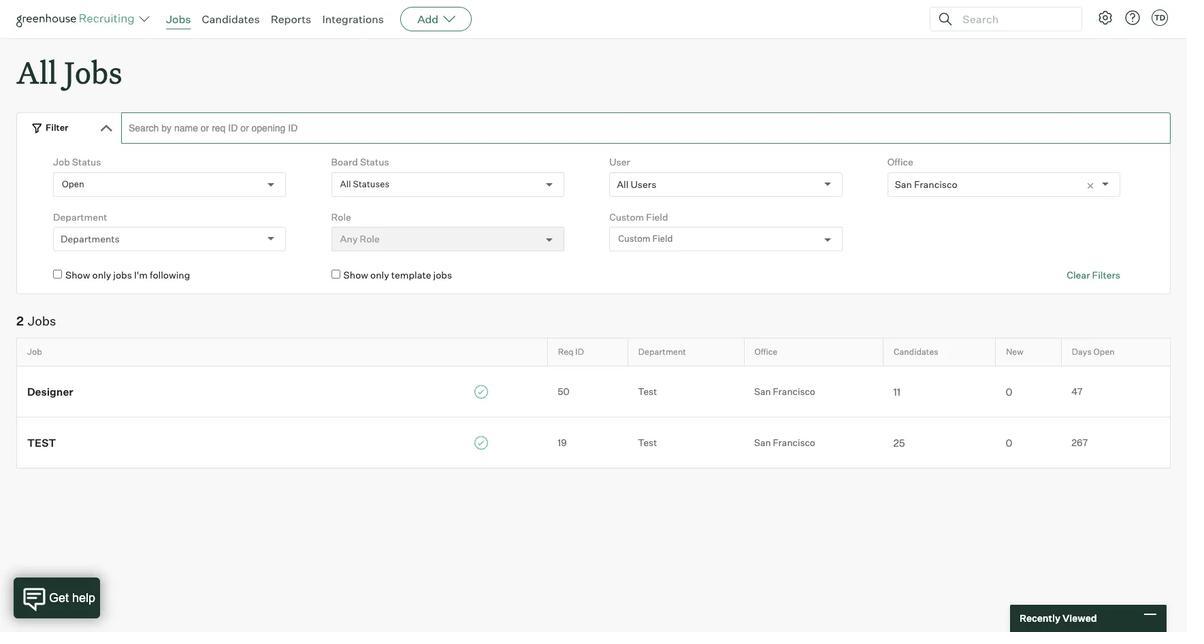Task type: describe. For each thing, give the bounding box(es) containing it.
1 horizontal spatial open
[[1094, 347, 1115, 357]]

departments
[[61, 233, 120, 245]]

2
[[16, 313, 24, 328]]

all users
[[617, 178, 657, 190]]

board status
[[331, 156, 389, 168]]

following
[[150, 269, 190, 281]]

only for jobs
[[92, 269, 111, 281]]

test for 25
[[638, 436, 657, 448]]

reports link
[[271, 12, 312, 26]]

1 horizontal spatial office
[[888, 156, 914, 168]]

1 vertical spatial field
[[653, 233, 673, 244]]

19
[[558, 437, 567, 448]]

francisco for 25
[[773, 436, 816, 448]]

all jobs
[[16, 52, 122, 92]]

days open
[[1073, 347, 1115, 357]]

job for job status
[[53, 156, 70, 168]]

0 vertical spatial francisco
[[915, 178, 958, 190]]

all users option
[[617, 178, 657, 190]]

td button
[[1152, 10, 1169, 26]]

add
[[418, 12, 439, 26]]

2 jobs
[[16, 313, 56, 328]]

san francisco for 11
[[755, 385, 816, 397]]

47
[[1072, 385, 1083, 397]]

25 link
[[884, 435, 996, 450]]

viewed
[[1063, 612, 1098, 624]]

francisco for 11
[[773, 385, 816, 397]]

template
[[392, 269, 431, 281]]

11 link
[[884, 384, 996, 399]]

clear filters link
[[1067, 268, 1121, 282]]

0 horizontal spatial department
[[53, 211, 107, 223]]

1 vertical spatial department
[[639, 347, 686, 357]]

jobs link
[[166, 12, 191, 26]]

days
[[1073, 347, 1092, 357]]

0 vertical spatial custom
[[610, 211, 644, 223]]

0 link for 11
[[996, 384, 1062, 399]]

reports
[[271, 12, 312, 26]]

267
[[1072, 436, 1089, 448]]

all for all jobs
[[16, 52, 57, 92]]

users
[[631, 178, 657, 190]]

statuses
[[353, 178, 390, 189]]

0 for 25
[[1006, 436, 1013, 449]]

clear filters
[[1067, 269, 1121, 281]]

designer link
[[17, 384, 548, 399]]

filter
[[46, 122, 68, 133]]

Search by name or req ID or opening ID text field
[[121, 113, 1171, 144]]

test link
[[17, 435, 548, 450]]

0 vertical spatial san
[[895, 178, 913, 190]]

td button
[[1150, 7, 1171, 29]]

only for template
[[371, 269, 389, 281]]

clear value element
[[1086, 173, 1103, 196]]

i'm
[[134, 269, 148, 281]]

greenhouse recruiting image
[[16, 11, 139, 27]]

all for all statuses
[[340, 178, 351, 189]]



Task type: vqa. For each thing, say whether or not it's contained in the screenshot.
the top "31,"
no



Task type: locate. For each thing, give the bounding box(es) containing it.
2 jobs from the left
[[433, 269, 452, 281]]

1 vertical spatial francisco
[[773, 385, 816, 397]]

jobs
[[113, 269, 132, 281], [433, 269, 452, 281]]

1 show from the left
[[65, 269, 90, 281]]

only down departments
[[92, 269, 111, 281]]

test
[[27, 437, 56, 450]]

job down filter on the left top
[[53, 156, 70, 168]]

department
[[53, 211, 107, 223], [639, 347, 686, 357]]

1 vertical spatial 0
[[1006, 436, 1013, 449]]

open down job status
[[62, 178, 84, 189]]

0 horizontal spatial jobs
[[28, 313, 56, 328]]

1 only from the left
[[92, 269, 111, 281]]

11
[[894, 385, 901, 398]]

recently viewed
[[1020, 612, 1098, 624]]

status for board status
[[360, 156, 389, 168]]

1 horizontal spatial status
[[360, 156, 389, 168]]

jobs down greenhouse recruiting image
[[64, 52, 122, 92]]

req id
[[558, 347, 584, 357]]

0 vertical spatial custom field
[[610, 211, 669, 223]]

1 vertical spatial test
[[638, 436, 657, 448]]

0 for 11
[[1006, 385, 1013, 398]]

show for show only template jobs
[[344, 269, 368, 281]]

Show only template jobs checkbox
[[331, 270, 340, 279]]

2 horizontal spatial all
[[617, 178, 629, 190]]

2 vertical spatial san
[[755, 436, 771, 448]]

san francisco option
[[895, 178, 958, 190]]

req
[[558, 347, 574, 357]]

show
[[65, 269, 90, 281], [344, 269, 368, 281]]

all
[[16, 52, 57, 92], [617, 178, 629, 190], [340, 178, 351, 189]]

0 vertical spatial candidates
[[202, 12, 260, 26]]

custom field down the all users option
[[610, 211, 669, 223]]

Search text field
[[960, 9, 1070, 29]]

1 horizontal spatial jobs
[[433, 269, 452, 281]]

1 vertical spatial office
[[755, 347, 778, 357]]

0 horizontal spatial open
[[62, 178, 84, 189]]

test for 11
[[638, 385, 657, 397]]

show for show only jobs i'm following
[[65, 269, 90, 281]]

0 horizontal spatial jobs
[[113, 269, 132, 281]]

1 vertical spatial job
[[27, 347, 42, 357]]

1 horizontal spatial candidates
[[894, 347, 939, 357]]

1 vertical spatial custom field
[[619, 233, 673, 244]]

0 vertical spatial department
[[53, 211, 107, 223]]

configure image
[[1098, 10, 1114, 26]]

only
[[92, 269, 111, 281], [371, 269, 389, 281]]

test
[[638, 385, 657, 397], [638, 436, 657, 448]]

all up filter on the left top
[[16, 52, 57, 92]]

san for 11
[[755, 385, 771, 397]]

1 horizontal spatial jobs
[[64, 52, 122, 92]]

jobs for 2 jobs
[[28, 313, 56, 328]]

0 vertical spatial field
[[647, 211, 669, 223]]

2 0 from the top
[[1006, 436, 1013, 449]]

open right the days
[[1094, 347, 1115, 357]]

all statuses
[[340, 178, 390, 189]]

filters
[[1093, 269, 1121, 281]]

new
[[1007, 347, 1024, 357]]

office
[[888, 156, 914, 168], [755, 347, 778, 357]]

50
[[558, 386, 570, 397]]

1 horizontal spatial department
[[639, 347, 686, 357]]

1 vertical spatial jobs
[[64, 52, 122, 92]]

candidates link
[[202, 12, 260, 26]]

0 horizontal spatial status
[[72, 156, 101, 168]]

1 0 link from the top
[[996, 384, 1062, 399]]

field
[[647, 211, 669, 223], [653, 233, 673, 244]]

1 vertical spatial san
[[755, 385, 771, 397]]

job for job
[[27, 347, 42, 357]]

2 horizontal spatial jobs
[[166, 12, 191, 26]]

0 vertical spatial san francisco
[[895, 178, 958, 190]]

candidates up 11
[[894, 347, 939, 357]]

Show only jobs I'm following checkbox
[[53, 270, 62, 279]]

jobs right template
[[433, 269, 452, 281]]

1 horizontal spatial only
[[371, 269, 389, 281]]

0 link left 267
[[996, 435, 1062, 450]]

jobs left candidates link
[[166, 12, 191, 26]]

1 jobs from the left
[[113, 269, 132, 281]]

san
[[895, 178, 913, 190], [755, 385, 771, 397], [755, 436, 771, 448]]

candidates right jobs "link"
[[202, 12, 260, 26]]

1 horizontal spatial job
[[53, 156, 70, 168]]

custom field
[[610, 211, 669, 223], [619, 233, 673, 244]]

1 vertical spatial 0 link
[[996, 435, 1062, 450]]

add button
[[401, 7, 472, 31]]

status
[[72, 156, 101, 168], [360, 156, 389, 168]]

2 only from the left
[[371, 269, 389, 281]]

jobs
[[166, 12, 191, 26], [64, 52, 122, 92], [28, 313, 56, 328]]

show right show only jobs i'm following checkbox
[[65, 269, 90, 281]]

1 test from the top
[[638, 385, 657, 397]]

td
[[1155, 13, 1166, 22]]

integrations
[[322, 12, 384, 26]]

clear
[[1067, 269, 1091, 281]]

0 link down new
[[996, 384, 1062, 399]]

all for all users
[[617, 178, 629, 190]]

0 horizontal spatial candidates
[[202, 12, 260, 26]]

all down "board"
[[340, 178, 351, 189]]

job down 2 jobs
[[27, 347, 42, 357]]

san francisco for 25
[[755, 436, 816, 448]]

0 vertical spatial 0
[[1006, 385, 1013, 398]]

1 horizontal spatial all
[[340, 178, 351, 189]]

1 vertical spatial candidates
[[894, 347, 939, 357]]

francisco
[[915, 178, 958, 190], [773, 385, 816, 397], [773, 436, 816, 448]]

0 vertical spatial jobs
[[166, 12, 191, 26]]

2 vertical spatial san francisco
[[755, 436, 816, 448]]

id
[[576, 347, 584, 357]]

1 vertical spatial san francisco
[[755, 385, 816, 397]]

all left "users"
[[617, 178, 629, 190]]

0 horizontal spatial only
[[92, 269, 111, 281]]

san francisco
[[895, 178, 958, 190], [755, 385, 816, 397], [755, 436, 816, 448]]

0 link for 25
[[996, 435, 1062, 450]]

jobs for all jobs
[[64, 52, 122, 92]]

0 vertical spatial office
[[888, 156, 914, 168]]

board
[[331, 156, 358, 168]]

job
[[53, 156, 70, 168], [27, 347, 42, 357]]

0 link
[[996, 384, 1062, 399], [996, 435, 1062, 450]]

open
[[62, 178, 84, 189], [1094, 347, 1115, 357]]

designer
[[27, 386, 73, 399]]

0 vertical spatial job
[[53, 156, 70, 168]]

status for job status
[[72, 156, 101, 168]]

1 vertical spatial open
[[1094, 347, 1115, 357]]

1 vertical spatial custom
[[619, 233, 651, 244]]

2 vertical spatial francisco
[[773, 436, 816, 448]]

2 test from the top
[[638, 436, 657, 448]]

0 horizontal spatial show
[[65, 269, 90, 281]]

0 vertical spatial test
[[638, 385, 657, 397]]

custom
[[610, 211, 644, 223], [619, 233, 651, 244]]

only left template
[[371, 269, 389, 281]]

25
[[894, 436, 906, 449]]

0 horizontal spatial job
[[27, 347, 42, 357]]

jobs left i'm
[[113, 269, 132, 281]]

job status
[[53, 156, 101, 168]]

integrations link
[[322, 12, 384, 26]]

2 status from the left
[[360, 156, 389, 168]]

1 status from the left
[[72, 156, 101, 168]]

2 show from the left
[[344, 269, 368, 281]]

0 vertical spatial open
[[62, 178, 84, 189]]

0
[[1006, 385, 1013, 398], [1006, 436, 1013, 449]]

jobs right 2 in the left of the page
[[28, 313, 56, 328]]

0 vertical spatial 0 link
[[996, 384, 1062, 399]]

2 0 link from the top
[[996, 435, 1062, 450]]

user
[[610, 156, 631, 168]]

show only template jobs
[[344, 269, 452, 281]]

candidates
[[202, 12, 260, 26], [894, 347, 939, 357]]

0 horizontal spatial office
[[755, 347, 778, 357]]

recently
[[1020, 612, 1061, 624]]

0 horizontal spatial all
[[16, 52, 57, 92]]

show right show only template jobs option
[[344, 269, 368, 281]]

custom field down "users"
[[619, 233, 673, 244]]

2 vertical spatial jobs
[[28, 313, 56, 328]]

san for 25
[[755, 436, 771, 448]]

1 horizontal spatial show
[[344, 269, 368, 281]]

1 0 from the top
[[1006, 385, 1013, 398]]

show only jobs i'm following
[[65, 269, 190, 281]]

clear value image
[[1086, 181, 1096, 190]]

role
[[331, 211, 351, 223]]



